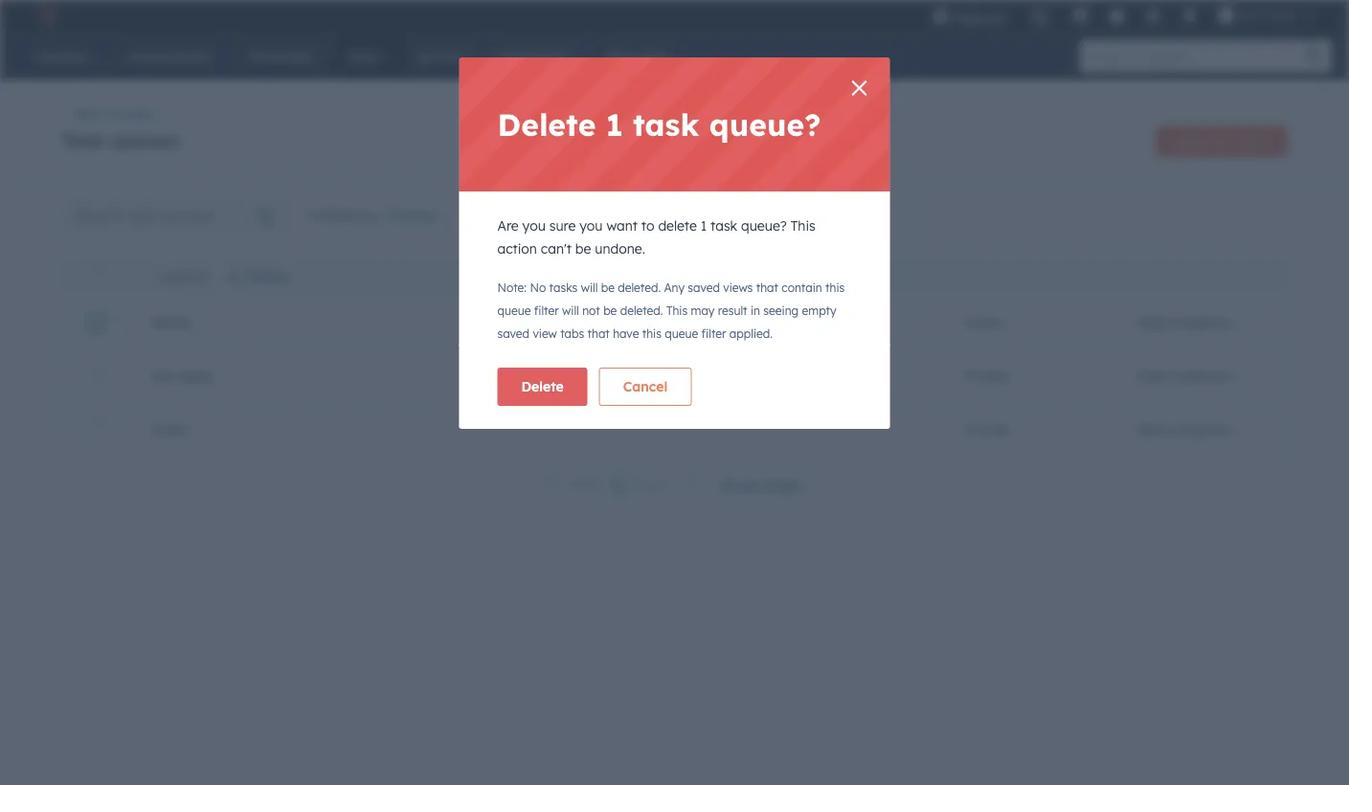 Task type: describe. For each thing, give the bounding box(es) containing it.
create
[[1172, 134, 1208, 148]]

private for get paper
[[965, 368, 1010, 385]]

ruby anderson image
[[1218, 7, 1235, 24]]

25 per page
[[721, 476, 801, 493]]

anderson for notes
[[1173, 421, 1233, 438]]

page
[[766, 476, 801, 493]]

1 vertical spatial deleted.
[[620, 304, 663, 318]]

settings link
[[1134, 0, 1174, 31]]

self
[[1239, 7, 1261, 23]]

views
[[723, 281, 753, 295]]

paper
[[177, 368, 215, 385]]

task
[[62, 128, 105, 152]]

tasks for no
[[549, 281, 578, 295]]

1 horizontal spatial saved
[[688, 281, 720, 295]]

in
[[751, 304, 760, 318]]

public
[[965, 314, 1003, 331]]

calling icon button
[[1023, 2, 1056, 30]]

25 per page button
[[721, 472, 814, 498]]

0 vertical spatial that
[[756, 281, 779, 295]]

notifications button
[[1174, 0, 1206, 31]]

be inside are you sure you want to delete 1 task queue? this action can't be undone.
[[575, 240, 591, 257]]

queues
[[111, 128, 180, 152]]

tabs
[[560, 327, 584, 341]]

queue inside banner
[[1238, 134, 1271, 148]]

self made button
[[1206, 0, 1326, 31]]

anderson for delete
[[1173, 314, 1233, 331]]

back to tasks link
[[62, 107, 154, 121]]

by:
[[361, 206, 380, 223]]

marketplaces image
[[1072, 9, 1090, 26]]

task inside create task queue link
[[1212, 134, 1235, 148]]

1 button
[[609, 473, 629, 498]]

1 vertical spatial that
[[588, 327, 610, 341]]

1 vertical spatial be
[[601, 281, 615, 295]]

1 horizontal spatial this
[[826, 281, 845, 295]]

upgrade
[[953, 9, 1007, 25]]

ruby anderson for notes
[[1138, 421, 1233, 438]]

0 horizontal spatial filter
[[534, 304, 559, 318]]

next
[[636, 477, 668, 493]]

0 vertical spatial delete button
[[227, 268, 290, 285]]

get paper
[[151, 368, 215, 385]]

delete 1 task queue?
[[497, 105, 821, 144]]

private for notes
[[965, 421, 1010, 438]]

notifications image
[[1181, 9, 1199, 26]]

per
[[740, 476, 762, 493]]

1 selected
[[155, 270, 208, 284]]

tasks for to
[[124, 107, 154, 121]]

close image
[[852, 80, 867, 96]]

anyone button
[[387, 201, 451, 228]]

2 vertical spatial queue
[[665, 327, 698, 341]]

note:
[[497, 281, 527, 295]]

this inside are you sure you want to delete 1 task queue? this action can't be undone.
[[791, 217, 816, 234]]

2 you from the left
[[580, 217, 603, 234]]

contain
[[782, 281, 822, 295]]

prev button
[[536, 473, 609, 498]]

1 vertical spatial saved
[[497, 327, 530, 341]]

0 horizontal spatial will
[[562, 304, 579, 318]]

2 vertical spatial be
[[603, 304, 617, 318]]

marketplaces button
[[1061, 0, 1101, 31]]

get
[[151, 368, 174, 385]]

are you sure you want to delete 1 task queue? this action can't be undone.
[[497, 217, 816, 257]]

cancel
[[623, 378, 668, 395]]

hubspot link
[[23, 4, 72, 27]]

delete
[[658, 217, 697, 234]]

queue? inside are you sure you want to delete 1 task queue? this action can't be undone.
[[741, 217, 787, 234]]

task inside are you sure you want to delete 1 task queue? this action can't be undone.
[[711, 217, 738, 234]]

notes
[[151, 421, 188, 438]]



Task type: vqa. For each thing, say whether or not it's contained in the screenshot.
the a associated with language
no



Task type: locate. For each thing, give the bounding box(es) containing it.
this
[[826, 281, 845, 295], [642, 327, 662, 341]]

0 vertical spatial ruby anderson
[[1138, 314, 1233, 331]]

to inside are you sure you want to delete 1 task queue? this action can't be undone.
[[641, 217, 655, 234]]

cancel button
[[599, 368, 692, 406]]

1 horizontal spatial queue
[[665, 327, 698, 341]]

applied.
[[730, 327, 773, 341]]

3 ruby anderson from the top
[[1138, 421, 1233, 438]]

1 vertical spatial to
[[641, 217, 655, 234]]

anderson
[[1173, 314, 1233, 331], [1173, 368, 1233, 385], [1173, 421, 1233, 438]]

2 horizontal spatial task
[[1212, 134, 1235, 148]]

ruby anderson for get paper
[[1138, 368, 1233, 385]]

1 inside button
[[615, 476, 623, 493]]

any
[[664, 281, 685, 295]]

0 horizontal spatial that
[[588, 327, 610, 341]]

0 horizontal spatial delete button
[[227, 268, 290, 285]]

25
[[721, 476, 736, 493]]

0 vertical spatial this
[[826, 281, 845, 295]]

0 vertical spatial ruby
[[1138, 314, 1170, 331]]

0 vertical spatial tasks
[[124, 107, 154, 121]]

Search HubSpot search field
[[1080, 40, 1315, 73]]

will left not
[[562, 304, 579, 318]]

0 vertical spatial filter
[[534, 304, 559, 318]]

self made
[[1239, 7, 1298, 23]]

0 vertical spatial be
[[575, 240, 591, 257]]

not
[[582, 304, 600, 318]]

1
[[606, 105, 623, 144], [701, 217, 707, 234], [155, 270, 160, 284], [615, 476, 623, 493]]

have
[[613, 327, 639, 341]]

1 vertical spatial tasks
[[549, 281, 578, 295]]

deleted.
[[618, 281, 661, 295], [620, 304, 663, 318]]

saved
[[688, 281, 720, 295], [497, 327, 530, 341]]

task queues banner
[[62, 120, 1288, 156]]

be right not
[[603, 304, 617, 318]]

1 horizontal spatial will
[[581, 281, 598, 295]]

0 vertical spatial to
[[108, 107, 120, 121]]

search button
[[1296, 40, 1332, 73]]

be right can't
[[575, 240, 591, 257]]

tasks up queues
[[124, 107, 154, 121]]

selected
[[163, 270, 208, 284]]

you right are
[[523, 217, 546, 234]]

0 horizontal spatial tasks
[[124, 107, 154, 121]]

1 vertical spatial private
[[965, 421, 1010, 438]]

2 vertical spatial ruby
[[1138, 421, 1170, 438]]

be
[[575, 240, 591, 257], [601, 281, 615, 295], [603, 304, 617, 318]]

0 horizontal spatial saved
[[497, 327, 530, 341]]

1 vertical spatial delete button
[[497, 368, 588, 406]]

1 horizontal spatial tasks
[[549, 281, 578, 295]]

action
[[497, 240, 537, 257]]

1 vertical spatial ruby anderson
[[1138, 368, 1233, 385]]

to right want
[[641, 217, 655, 234]]

are
[[497, 217, 519, 234]]

ruby for delete
[[1138, 314, 1170, 331]]

0 horizontal spatial this
[[666, 304, 688, 318]]

this down any
[[666, 304, 688, 318]]

created by:
[[307, 206, 380, 223]]

queue
[[1238, 134, 1271, 148], [497, 304, 531, 318], [665, 327, 698, 341]]

pagination navigation
[[536, 472, 709, 498]]

that down not
[[588, 327, 610, 341]]

delete
[[497, 105, 596, 144], [247, 268, 290, 285], [151, 314, 191, 331], [521, 378, 564, 395]]

upgrade image
[[932, 9, 950, 26]]

1 ruby from the top
[[1138, 314, 1170, 331]]

0 horizontal spatial task
[[633, 105, 699, 144]]

menu
[[921, 0, 1326, 38]]

to
[[108, 107, 120, 121], [641, 217, 655, 234]]

hubspot image
[[34, 4, 57, 27]]

ruby for notes
[[1138, 421, 1170, 438]]

0 horizontal spatial to
[[108, 107, 120, 121]]

will up not
[[581, 281, 598, 295]]

you
[[523, 217, 546, 234], [580, 217, 603, 234]]

that up in
[[756, 281, 779, 295]]

will
[[581, 281, 598, 295], [562, 304, 579, 318]]

2 private from the top
[[965, 421, 1010, 438]]

0 horizontal spatial this
[[642, 327, 662, 341]]

1 vertical spatial anderson
[[1173, 368, 1233, 385]]

deleted. left any
[[618, 281, 661, 295]]

2 ruby from the top
[[1138, 368, 1170, 385]]

you right sure on the left top
[[580, 217, 603, 234]]

0 vertical spatial anderson
[[1173, 314, 1233, 331]]

tasks right no
[[549, 281, 578, 295]]

0 vertical spatial queue?
[[709, 105, 821, 144]]

prev
[[572, 477, 602, 493]]

2 vertical spatial anderson
[[1173, 421, 1233, 438]]

0 vertical spatial saved
[[688, 281, 720, 295]]

2 horizontal spatial queue
[[1238, 134, 1271, 148]]

ruby anderson for delete
[[1138, 314, 1233, 331]]

help image
[[1109, 9, 1126, 26]]

deleted. up have
[[620, 304, 663, 318]]

0 vertical spatial deleted.
[[618, 281, 661, 295]]

0 horizontal spatial queue
[[497, 304, 531, 318]]

3 ruby from the top
[[1138, 421, 1170, 438]]

next button
[[629, 473, 709, 498]]

undone.
[[595, 240, 645, 257]]

1 you from the left
[[523, 217, 546, 234]]

anyone
[[387, 206, 437, 223]]

1 vertical spatial this
[[642, 327, 662, 341]]

back to tasks
[[76, 107, 154, 121]]

1 vertical spatial filter
[[702, 327, 726, 341]]

create task queue link
[[1156, 126, 1288, 156]]

that
[[756, 281, 779, 295], [588, 327, 610, 341]]

search image
[[1305, 48, 1323, 65]]

1 horizontal spatial delete button
[[497, 368, 588, 406]]

menu containing self made
[[921, 0, 1326, 38]]

1 horizontal spatial task
[[711, 217, 738, 234]]

this up contain
[[791, 217, 816, 234]]

queue down 'note:'
[[497, 304, 531, 318]]

settings image
[[1145, 9, 1162, 26]]

create task queue
[[1172, 134, 1271, 148]]

to right back
[[108, 107, 120, 121]]

filter up view
[[534, 304, 559, 318]]

1 anderson from the top
[[1173, 314, 1233, 331]]

made
[[1264, 7, 1298, 23]]

this right have
[[642, 327, 662, 341]]

delete button down view
[[497, 368, 588, 406]]

1 ruby anderson from the top
[[1138, 314, 1233, 331]]

delete button right selected
[[227, 268, 290, 285]]

empty
[[802, 304, 837, 318]]

saved left view
[[497, 327, 530, 341]]

1 horizontal spatial you
[[580, 217, 603, 234]]

this
[[791, 217, 816, 234], [666, 304, 688, 318]]

Search task queues search field
[[62, 196, 288, 234]]

0 vertical spatial will
[[581, 281, 598, 295]]

1 private from the top
[[965, 368, 1010, 385]]

tasks inside 'note: no tasks will be deleted. any saved views that contain this queue filter will not be deleted. this may result in seeing empty saved view tabs that have this queue filter applied.'
[[549, 281, 578, 295]]

1 vertical spatial queue
[[497, 304, 531, 318]]

ruby
[[1138, 314, 1170, 331], [1138, 368, 1170, 385], [1138, 421, 1170, 438]]

no
[[530, 281, 546, 295]]

0 horizontal spatial you
[[523, 217, 546, 234]]

filter
[[534, 304, 559, 318], [702, 327, 726, 341]]

private
[[965, 368, 1010, 385], [965, 421, 1010, 438]]

view
[[533, 327, 557, 341]]

can't
[[541, 240, 572, 257]]

queue right create
[[1238, 134, 1271, 148]]

created
[[307, 206, 357, 223]]

task
[[633, 105, 699, 144], [1212, 134, 1235, 148], [711, 217, 738, 234]]

saved up may in the right top of the page
[[688, 281, 720, 295]]

1 horizontal spatial that
[[756, 281, 779, 295]]

ruby anderson
[[1138, 314, 1233, 331], [1138, 368, 1233, 385], [1138, 421, 1233, 438]]

0 vertical spatial this
[[791, 217, 816, 234]]

3 anderson from the top
[[1173, 421, 1233, 438]]

may
[[691, 304, 715, 318]]

queue?
[[709, 105, 821, 144], [741, 217, 787, 234]]

delete button
[[227, 268, 290, 285], [497, 368, 588, 406]]

1 vertical spatial will
[[562, 304, 579, 318]]

2 ruby anderson from the top
[[1138, 368, 1233, 385]]

delete 1 task queue? dialog
[[459, 57, 890, 429]]

anderson for get paper
[[1173, 368, 1233, 385]]

result
[[718, 304, 747, 318]]

1 horizontal spatial to
[[641, 217, 655, 234]]

0 vertical spatial private
[[965, 368, 1010, 385]]

1 vertical spatial this
[[666, 304, 688, 318]]

sure
[[549, 217, 576, 234]]

back
[[76, 107, 105, 121]]

queue down may in the right top of the page
[[665, 327, 698, 341]]

1 inside are you sure you want to delete 1 task queue? this action can't be undone.
[[701, 217, 707, 234]]

2 vertical spatial ruby anderson
[[1138, 421, 1233, 438]]

1 horizontal spatial this
[[791, 217, 816, 234]]

tasks
[[124, 107, 154, 121], [549, 281, 578, 295]]

note: no tasks will be deleted. any saved views that contain this queue filter will not be deleted. this may result in seeing empty saved view tabs that have this queue filter applied.
[[497, 281, 845, 341]]

1 vertical spatial ruby
[[1138, 368, 1170, 385]]

calling icon image
[[1031, 10, 1048, 27]]

want
[[607, 217, 638, 234]]

0 vertical spatial queue
[[1238, 134, 1271, 148]]

this inside 'note: no tasks will be deleted. any saved views that contain this queue filter will not be deleted. this may result in seeing empty saved view tabs that have this queue filter applied.'
[[666, 304, 688, 318]]

1 horizontal spatial filter
[[702, 327, 726, 341]]

2 anderson from the top
[[1173, 368, 1233, 385]]

be down undone.
[[601, 281, 615, 295]]

help button
[[1101, 0, 1134, 31]]

seeing
[[764, 304, 799, 318]]

1 vertical spatial queue?
[[741, 217, 787, 234]]

task queues
[[62, 128, 180, 152]]

ruby for get paper
[[1138, 368, 1170, 385]]

this up empty
[[826, 281, 845, 295]]

filter down may in the right top of the page
[[702, 327, 726, 341]]



